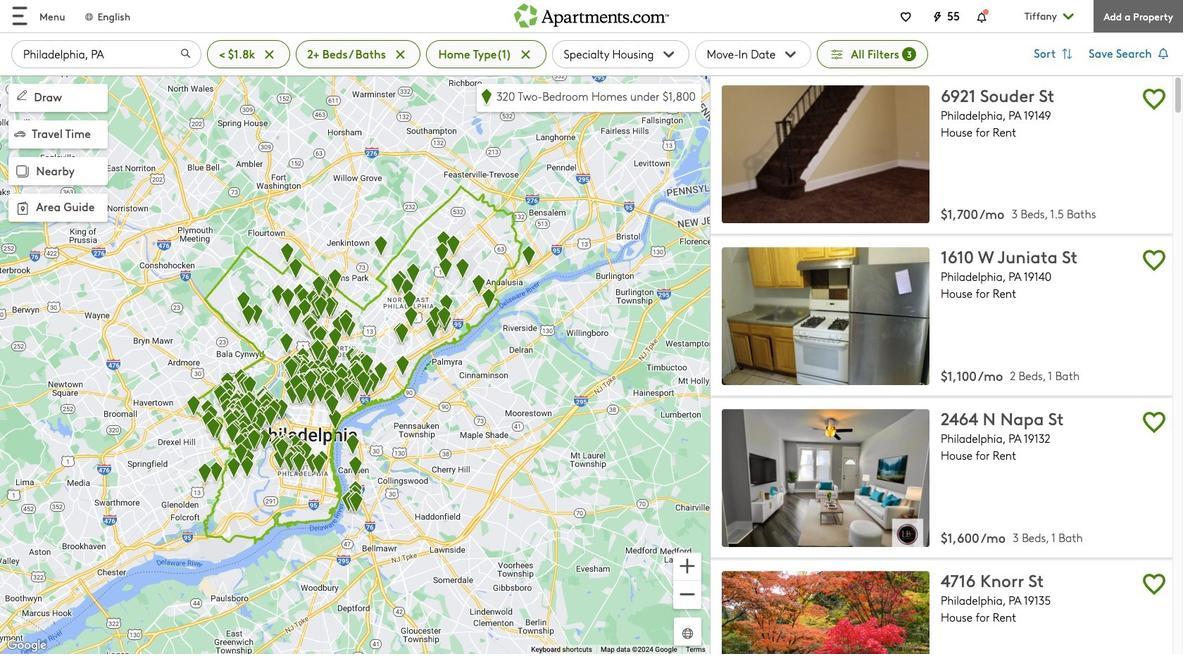 Task type: locate. For each thing, give the bounding box(es) containing it.
1 vertical spatial margin image
[[14, 128, 25, 140]]

building photo - 4716 knorr st image
[[722, 571, 930, 655]]

margin image
[[14, 87, 30, 103], [14, 128, 25, 140], [13, 162, 32, 182]]

satellite view image
[[680, 626, 696, 642]]

apartments.com logo image
[[514, 0, 669, 27]]

google image
[[4, 637, 50, 655]]



Task type: describe. For each thing, give the bounding box(es) containing it.
0 vertical spatial margin image
[[14, 87, 30, 103]]

2 vertical spatial margin image
[[13, 162, 32, 182]]

map region
[[0, 75, 710, 655]]

building photo - 6921 souder st image
[[722, 86, 930, 224]]

margin image
[[13, 199, 32, 218]]

Location or Point of Interest text field
[[11, 40, 202, 68]]

building photo - 1610 w juniata st image
[[722, 248, 930, 386]]

building photo - 2464 n napa st image
[[722, 409, 930, 547]]



Task type: vqa. For each thing, say whether or not it's contained in the screenshot.
3 in the 'Floor Plans' tab panel
no



